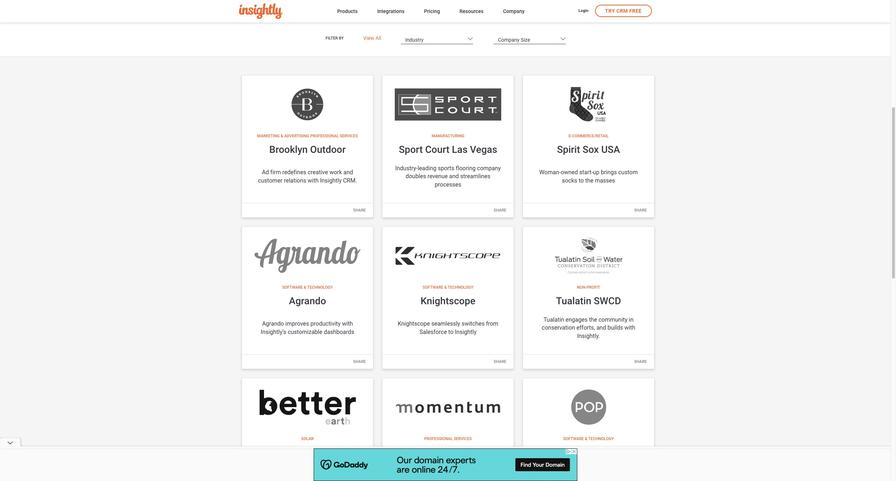 Task type: locate. For each thing, give the bounding box(es) containing it.
insightly logo link
[[239, 3, 326, 19]]

1 horizontal spatial technology
[[448, 285, 474, 290]]

firm
[[271, 169, 281, 176]]

login link
[[579, 8, 589, 14]]

& for brooklyn outdoor
[[281, 134, 283, 138]]

appconnect drives growth by streamlining workflows and process.
[[260, 472, 355, 481]]

1 horizontal spatial pop
[[596, 447, 616, 459]]

agrando inside agrando improves productivity with insightly's customizable dashboards share
[[262, 320, 284, 327]]

1 horizontal spatial we
[[562, 447, 576, 459]]

got for we got pop converts prospects into lifelong relationship
[[552, 472, 561, 479]]

brings
[[601, 169, 617, 176]]

& left actuaries
[[423, 458, 429, 469]]

consultants
[[448, 447, 501, 459]]

tualatin for tualatin swcd
[[556, 295, 592, 307]]

products link
[[337, 7, 358, 17]]

momentum consultants & actuaries
[[395, 447, 501, 469]]

view
[[363, 35, 374, 41]]

agrando up improves
[[289, 295, 326, 307]]

the down start-
[[586, 177, 594, 184]]

resources
[[460, 8, 484, 14]]

software & technology down knightscope image
[[423, 285, 474, 290]]

agrando for agrando
[[289, 295, 326, 307]]

knightscope up seamlessly
[[421, 295, 476, 307]]

1 horizontal spatial insightly
[[455, 328, 477, 335]]

1 horizontal spatial to
[[579, 177, 584, 184]]

tualatin down non-
[[556, 295, 592, 307]]

pop up lifelong
[[562, 472, 574, 479]]

brooklyn
[[269, 144, 308, 156]]

1 vertical spatial pop
[[562, 472, 574, 479]]

& up we got pop
[[585, 437, 588, 441]]

better earth solar
[[269, 447, 346, 459]]

& for agrando
[[304, 285, 307, 290]]

1 vertical spatial solar
[[324, 447, 346, 459]]

sox
[[583, 144, 599, 156]]

solar up better earth solar
[[301, 437, 314, 441]]

leading
[[418, 165, 437, 172]]

the inside the tualatin engages the community in conservation efforts, and builds with insightly. share
[[589, 316, 597, 323]]

tualatin
[[556, 295, 592, 307], [544, 316, 564, 323]]

got inside we got pop converts prospects into lifelong relationship
[[552, 472, 561, 479]]

socks
[[562, 177, 578, 184]]

software for agrando
[[282, 285, 303, 290]]

prospects
[[599, 472, 624, 479]]

builds
[[608, 324, 623, 331]]

1 vertical spatial tualatin
[[544, 316, 564, 323]]

productivity
[[311, 320, 341, 327]]

0 horizontal spatial we
[[542, 472, 550, 479]]

the inside 'woman-owned start-up brings custom socks to the masses share'
[[586, 177, 594, 184]]

1 vertical spatial professional
[[424, 437, 453, 441]]

insightly.
[[577, 333, 600, 339]]

appconnect
[[270, 472, 302, 479]]

0 horizontal spatial solar
[[301, 437, 314, 441]]

technology up we got pop
[[589, 437, 614, 441]]

customizable
[[288, 328, 322, 335]]

we for we got pop
[[562, 447, 576, 459]]

got up converts
[[578, 447, 594, 459]]

by right filter
[[339, 36, 344, 41]]

software down knightscope image
[[423, 285, 444, 290]]

& right marketing
[[281, 134, 283, 138]]

sport court las vegas
[[399, 144, 497, 156]]

knightscope up salesforce on the left of page
[[398, 320, 430, 327]]

0 horizontal spatial got
[[552, 472, 561, 479]]

agrando for agrando improves productivity with insightly's customizable dashboards share
[[262, 320, 284, 327]]

1 vertical spatial insightly
[[455, 328, 477, 335]]

0 vertical spatial pop
[[596, 447, 616, 459]]

sports
[[438, 165, 455, 172]]

efforts,
[[577, 324, 595, 331]]

streamlining
[[260, 480, 292, 481]]

1 horizontal spatial got
[[578, 447, 594, 459]]

knightscope for knightscope
[[421, 295, 476, 307]]

with down in
[[625, 324, 636, 331]]

pop up prospects
[[596, 447, 616, 459]]

0 vertical spatial to
[[579, 177, 584, 184]]

1 vertical spatial by
[[339, 472, 345, 479]]

momentum
[[395, 447, 446, 459]]

1 vertical spatial we
[[542, 472, 550, 479]]

professional up momentum consultants & actuaries
[[424, 437, 453, 441]]

process.
[[333, 480, 355, 481]]

insightly down switches
[[455, 328, 477, 335]]

we
[[562, 447, 576, 459], [542, 472, 550, 479]]

share inside the tualatin engages the community in conservation efforts, and builds with insightly. share
[[635, 359, 647, 364]]

spirit sox usa
[[557, 144, 620, 156]]

we inside we got pop converts prospects into lifelong relationship
[[542, 472, 550, 479]]

software up we got pop
[[564, 437, 584, 441]]

converts
[[575, 472, 597, 479]]

software & technology
[[282, 285, 333, 290], [423, 285, 474, 290], [564, 437, 614, 441]]

agrando
[[289, 295, 326, 307], [262, 320, 284, 327]]

1 horizontal spatial services
[[454, 437, 472, 441]]

services up consultants
[[454, 437, 472, 441]]

0 vertical spatial got
[[578, 447, 594, 459]]

0 vertical spatial the
[[586, 177, 594, 184]]

pop inside we got pop converts prospects into lifelong relationship
[[562, 472, 574, 479]]

0 horizontal spatial software
[[282, 285, 303, 290]]

share inside 'woman-owned start-up brings custom socks to the masses share'
[[635, 208, 647, 213]]

1 vertical spatial knightscope
[[398, 320, 430, 327]]

0 vertical spatial we
[[562, 447, 576, 459]]

better earth solar image
[[254, 389, 361, 425]]

by
[[339, 36, 344, 41], [339, 472, 345, 479]]

professional services
[[424, 437, 472, 441]]

0 horizontal spatial agrando
[[262, 320, 284, 327]]

0 horizontal spatial technology
[[307, 285, 333, 290]]

services up outdoor
[[340, 134, 358, 138]]

got for we got pop
[[578, 447, 594, 459]]

insightly inside ad firm redefines creative work and customer relations with insightly crm.
[[320, 177, 342, 184]]

solar up growth
[[324, 447, 346, 459]]

&
[[281, 134, 283, 138], [304, 285, 307, 290], [445, 285, 447, 290], [585, 437, 588, 441], [423, 458, 429, 469]]

1 horizontal spatial with
[[342, 320, 353, 327]]

court
[[425, 144, 450, 156]]

1 vertical spatial got
[[552, 472, 561, 479]]

integrations link
[[377, 7, 405, 17]]

1 vertical spatial agrando
[[262, 320, 284, 327]]

agrando up insightly's
[[262, 320, 284, 327]]

software & technology up we got pop
[[564, 437, 614, 441]]

tualatin up conservation
[[544, 316, 564, 323]]

knightscope inside knightscope seamlessly switches from salesforce to insightly
[[398, 320, 430, 327]]

and inside industry-leading sports flooring company doubles revenue and streamlines processes
[[449, 173, 459, 180]]

up
[[593, 169, 600, 176]]

& for we got pop
[[585, 437, 588, 441]]

pricing link
[[424, 7, 440, 17]]

las
[[452, 144, 468, 156]]

0 vertical spatial insightly
[[320, 177, 342, 184]]

sport court las vegas image
[[395, 86, 502, 122]]

and down growth
[[322, 480, 331, 481]]

by up process.
[[339, 472, 345, 479]]

1 vertical spatial to
[[449, 328, 454, 335]]

login
[[579, 8, 589, 13]]

0 horizontal spatial insightly
[[320, 177, 342, 184]]

1 horizontal spatial professional
[[424, 437, 453, 441]]

software & technology for knightscope
[[423, 285, 474, 290]]

the up efforts,
[[589, 316, 597, 323]]

workflows
[[294, 480, 320, 481]]

agrando image
[[254, 238, 361, 274]]

got left converts
[[552, 472, 561, 479]]

2 horizontal spatial technology
[[589, 437, 614, 441]]

software for we got pop
[[564, 437, 584, 441]]

improves
[[285, 320, 309, 327]]

& down knightscope image
[[445, 285, 447, 290]]

and up processes
[[449, 173, 459, 180]]

0 vertical spatial services
[[340, 134, 358, 138]]

0 horizontal spatial with
[[308, 177, 319, 184]]

pop
[[596, 447, 616, 459], [562, 472, 574, 479]]

and up crm.
[[344, 169, 353, 176]]

1 horizontal spatial software
[[423, 285, 444, 290]]

0 vertical spatial tualatin
[[556, 295, 592, 307]]

2 horizontal spatial software & technology
[[564, 437, 614, 441]]

industry-leading sports flooring company doubles revenue and streamlines processes
[[395, 165, 501, 188]]

pop for we got pop
[[596, 447, 616, 459]]

we got pop image
[[536, 389, 642, 425]]

2 horizontal spatial with
[[625, 324, 636, 331]]

0 vertical spatial agrando
[[289, 295, 326, 307]]

software & technology down agrando image
[[282, 285, 333, 290]]

software for knightscope
[[423, 285, 444, 290]]

& inside momentum consultants & actuaries
[[423, 458, 429, 469]]

pop for we got pop converts prospects into lifelong relationship
[[562, 472, 574, 479]]

& down agrando image
[[304, 285, 307, 290]]

with up dashboards
[[342, 320, 353, 327]]

insightly logo image
[[239, 3, 282, 19]]

insightly
[[320, 177, 342, 184], [455, 328, 477, 335]]

insightly down the work
[[320, 177, 342, 184]]

with down creative
[[308, 177, 319, 184]]

conservation
[[542, 324, 575, 331]]

knightscope
[[421, 295, 476, 307], [398, 320, 430, 327]]

2 horizontal spatial software
[[564, 437, 584, 441]]

and left builds
[[597, 324, 606, 331]]

dashboards
[[324, 328, 354, 335]]

1 horizontal spatial software & technology
[[423, 285, 474, 290]]

0 vertical spatial professional
[[310, 134, 339, 138]]

professional up outdoor
[[310, 134, 339, 138]]

0 vertical spatial knightscope
[[421, 295, 476, 307]]

we got pop
[[562, 447, 616, 459]]

doubles
[[406, 173, 426, 180]]

technology
[[307, 285, 333, 290], [448, 285, 474, 290], [589, 437, 614, 441]]

to down seamlessly
[[449, 328, 454, 335]]

1 horizontal spatial agrando
[[289, 295, 326, 307]]

software down agrando image
[[282, 285, 303, 290]]

to down start-
[[579, 177, 584, 184]]

1 vertical spatial the
[[589, 316, 597, 323]]

to inside knightscope seamlessly switches from salesforce to insightly
[[449, 328, 454, 335]]

tualatin inside the tualatin engages the community in conservation efforts, and builds with insightly. share
[[544, 316, 564, 323]]

0 horizontal spatial to
[[449, 328, 454, 335]]

technology down knightscope image
[[448, 285, 474, 290]]

share
[[353, 208, 366, 213], [635, 208, 647, 213], [494, 208, 507, 213], [353, 359, 366, 364], [494, 359, 507, 364], [635, 359, 647, 364]]

company
[[503, 8, 525, 14]]

0 horizontal spatial pop
[[562, 472, 574, 479]]

woman-
[[540, 169, 561, 176]]

0 horizontal spatial software & technology
[[282, 285, 333, 290]]

start-
[[580, 169, 593, 176]]

technology down agrando image
[[307, 285, 333, 290]]

drives
[[303, 472, 319, 479]]

software
[[282, 285, 303, 290], [423, 285, 444, 290], [564, 437, 584, 441]]



Task type: vqa. For each thing, say whether or not it's contained in the screenshot.
TALK
no



Task type: describe. For each thing, give the bounding box(es) containing it.
usa
[[602, 144, 620, 156]]

momentum consultants & actuaries image
[[395, 389, 502, 425]]

in
[[629, 316, 634, 323]]

software & technology for we got pop
[[564, 437, 614, 441]]

redefines
[[282, 169, 306, 176]]

share inside agrando improves productivity with insightly's customizable dashboards share
[[353, 359, 366, 364]]

try
[[605, 8, 615, 14]]

try crm free link
[[595, 5, 652, 17]]

with inside agrando improves productivity with insightly's customizable dashboards share
[[342, 320, 353, 327]]

integrations
[[377, 8, 405, 14]]

0 vertical spatial solar
[[301, 437, 314, 441]]

0 vertical spatial by
[[339, 36, 344, 41]]

knightscope image
[[395, 238, 502, 274]]

try crm free button
[[595, 5, 652, 17]]

spirit sox usa image
[[536, 86, 642, 122]]

marketing & advertising  professional services
[[257, 134, 358, 138]]

outdoor
[[310, 144, 346, 156]]

work
[[330, 169, 342, 176]]

streamlines
[[460, 173, 491, 180]]

non-profit
[[577, 285, 600, 290]]

community
[[599, 316, 628, 323]]

lifelong
[[564, 480, 583, 481]]

technology for agrando
[[307, 285, 333, 290]]

industry-
[[395, 165, 418, 172]]

ad firm redefines creative work and customer relations with insightly crm.
[[258, 169, 357, 184]]

relationship
[[584, 480, 614, 481]]

technology for we got pop
[[589, 437, 614, 441]]

salesforce
[[420, 328, 447, 335]]

brooklyn outdoor image
[[254, 86, 361, 122]]

with inside the tualatin engages the community in conservation efforts, and builds with insightly. share
[[625, 324, 636, 331]]

and inside ad firm redefines creative work and customer relations with insightly crm.
[[344, 169, 353, 176]]

masses
[[595, 177, 615, 184]]

e-
[[569, 134, 572, 138]]

advertising
[[284, 134, 309, 138]]

manufacturing
[[432, 134, 465, 138]]

tualatin swcd image
[[536, 238, 642, 274]]

0 horizontal spatial professional
[[310, 134, 339, 138]]

revenue
[[428, 173, 448, 180]]

switches
[[462, 320, 485, 327]]

we for we got pop converts prospects into lifelong relationship
[[542, 472, 550, 479]]

view all
[[363, 35, 381, 41]]

and inside appconnect drives growth by streamlining workflows and process.
[[322, 480, 331, 481]]

flooring
[[456, 165, 476, 172]]

actuaries
[[432, 458, 474, 469]]

vegas
[[470, 144, 497, 156]]

non-
[[577, 285, 587, 290]]

relations
[[284, 177, 306, 184]]

software & technology for agrando
[[282, 285, 333, 290]]

spirit
[[557, 144, 580, 156]]

swcd
[[594, 295, 621, 307]]

seamlessly
[[432, 320, 460, 327]]

commerce/retail
[[572, 134, 609, 138]]

profit
[[587, 285, 600, 290]]

tualatin for tualatin engages the community in conservation efforts, and builds with insightly. share
[[544, 316, 564, 323]]

we got pop converts prospects into lifelong relationship
[[542, 472, 636, 481]]

1 vertical spatial services
[[454, 437, 472, 441]]

agrando improves productivity with insightly's customizable dashboards share
[[261, 320, 366, 364]]

earth
[[298, 447, 321, 459]]

products
[[337, 8, 358, 14]]

and inside the tualatin engages the community in conservation efforts, and builds with insightly. share
[[597, 324, 606, 331]]

company link
[[503, 7, 525, 17]]

knightscope for knightscope seamlessly switches from salesforce to insightly
[[398, 320, 430, 327]]

1 horizontal spatial solar
[[324, 447, 346, 459]]

insightly's
[[261, 328, 286, 335]]

all
[[376, 35, 381, 41]]

knightscope seamlessly switches from salesforce to insightly
[[398, 320, 499, 335]]

growth
[[320, 472, 338, 479]]

resources link
[[460, 7, 484, 17]]

free
[[630, 8, 642, 14]]

technology for knightscope
[[448, 285, 474, 290]]

engages
[[566, 316, 588, 323]]

into
[[626, 472, 636, 479]]

company
[[477, 165, 501, 172]]

owned
[[561, 169, 578, 176]]

creative
[[308, 169, 328, 176]]

marketing
[[257, 134, 280, 138]]

to inside 'woman-owned start-up brings custom socks to the masses share'
[[579, 177, 584, 184]]

from
[[486, 320, 499, 327]]

& for knightscope
[[445, 285, 447, 290]]

crm.
[[343, 177, 357, 184]]

sport
[[399, 144, 423, 156]]

e-commerce/retail
[[569, 134, 609, 138]]

better
[[269, 447, 296, 459]]

with inside ad firm redefines creative work and customer relations with insightly crm.
[[308, 177, 319, 184]]

woman-owned start-up brings custom socks to the masses share
[[540, 169, 647, 213]]

by inside appconnect drives growth by streamlining workflows and process.
[[339, 472, 345, 479]]

insightly inside knightscope seamlessly switches from salesforce to insightly
[[455, 328, 477, 335]]

0 horizontal spatial services
[[340, 134, 358, 138]]

filter
[[326, 36, 338, 41]]

ad
[[262, 169, 269, 176]]

tualatin engages the community in conservation efforts, and builds with insightly. share
[[542, 316, 647, 364]]

crm
[[617, 8, 628, 14]]

brooklyn outdoor
[[269, 144, 346, 156]]

filter by
[[326, 36, 344, 41]]



